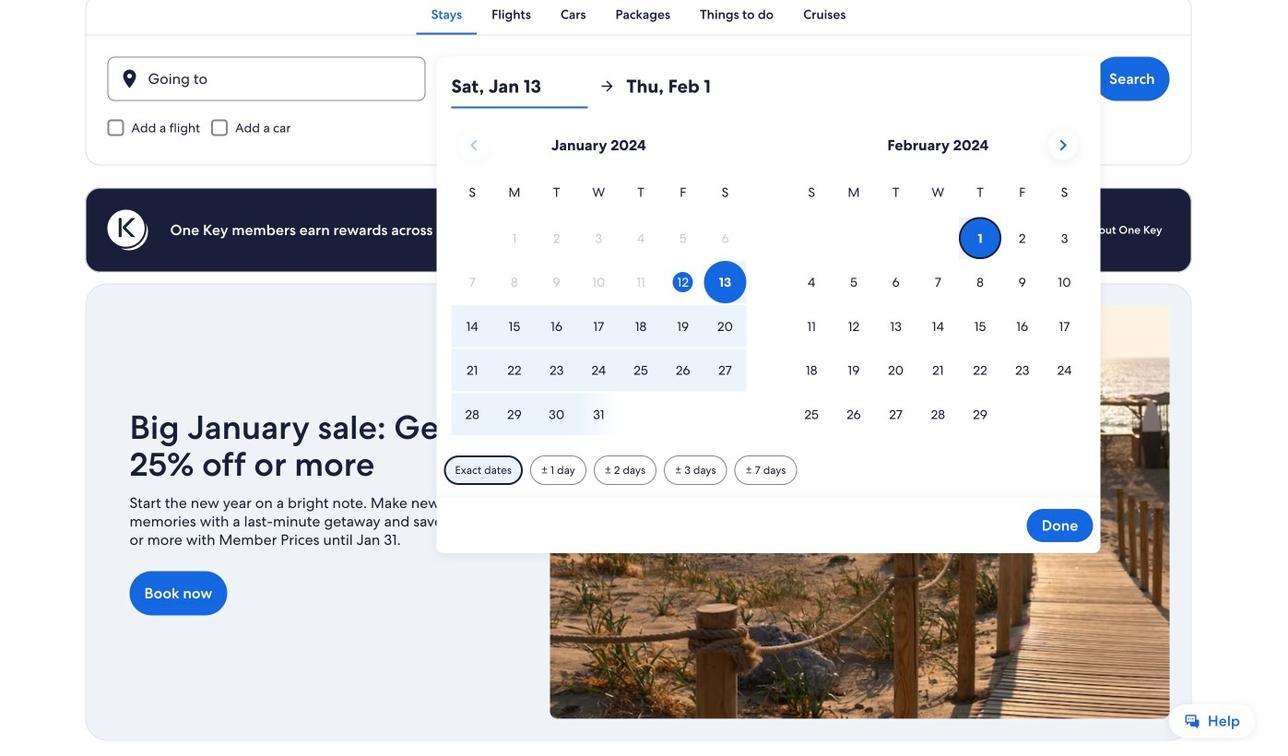 Task type: describe. For each thing, give the bounding box(es) containing it.
next month image
[[1052, 134, 1074, 156]]

january 2024 element
[[451, 182, 746, 437]]



Task type: locate. For each thing, give the bounding box(es) containing it.
february 2024 element
[[791, 182, 1086, 437]]

directional image
[[599, 78, 615, 95]]

previous month image
[[463, 134, 485, 156]]

application
[[451, 123, 1086, 437]]

tab list
[[85, 0, 1192, 35]]

today element
[[673, 272, 693, 292]]



Task type: vqa. For each thing, say whether or not it's contained in the screenshot.
directional image
yes



